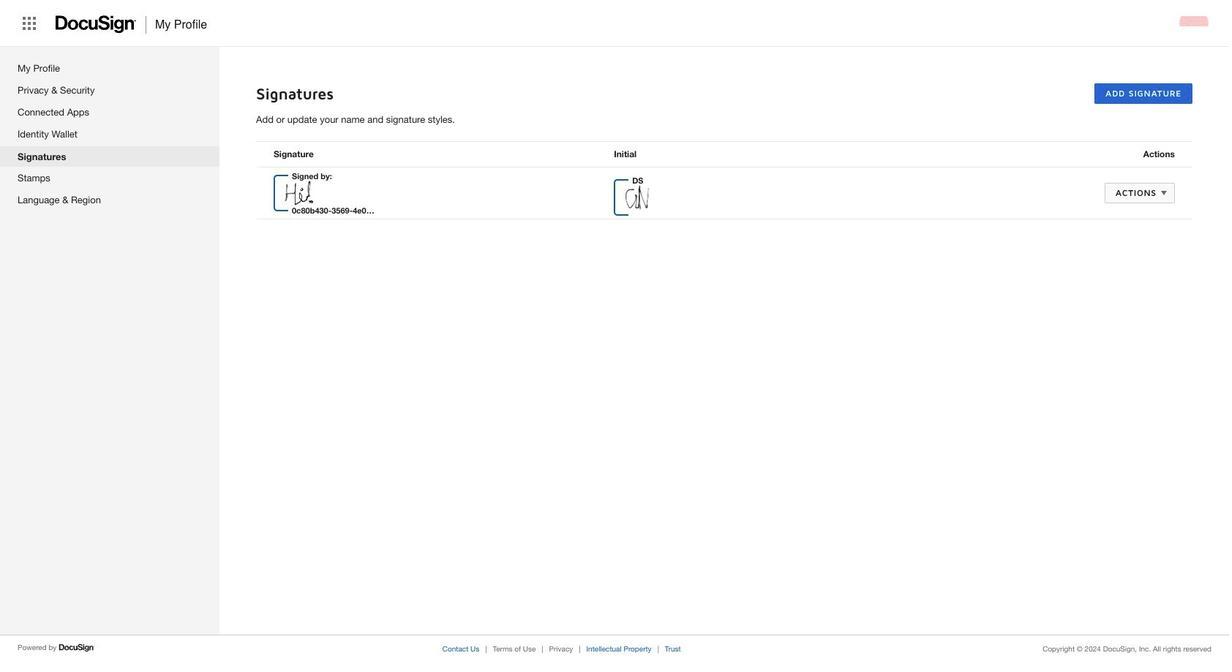 Task type: locate. For each thing, give the bounding box(es) containing it.
1 vertical spatial docusign image
[[59, 643, 95, 654]]

docusign image
[[56, 11, 137, 38], [59, 643, 95, 654]]

cell
[[931, 168, 1193, 220]]

0 vertical spatial docusign image
[[56, 11, 137, 38]]



Task type: vqa. For each thing, say whether or not it's contained in the screenshot.
cell
yes



Task type: describe. For each thing, give the bounding box(es) containing it.
generic name image
[[277, 174, 353, 212]]

gn image
[[618, 178, 661, 216]]



